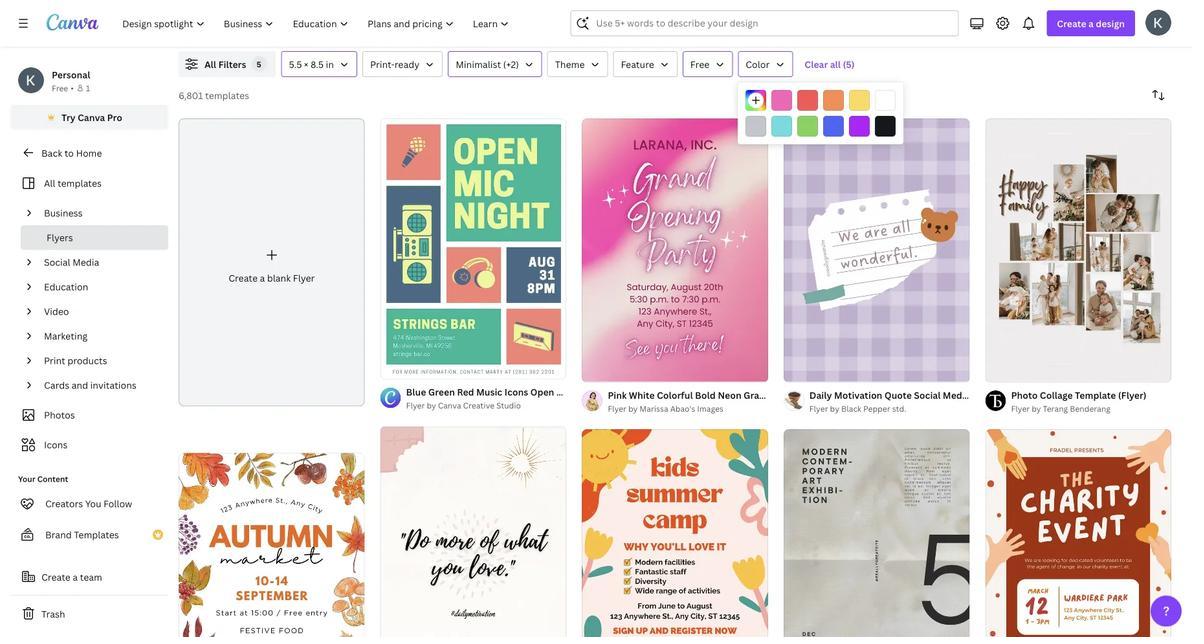 Task type: vqa. For each thing, say whether or not it's contained in the screenshot.
Share
no



Task type: locate. For each thing, give the bounding box(es) containing it.
products
[[68, 354, 107, 367]]

Search search field
[[597, 11, 951, 36]]

#fed958 image
[[849, 90, 870, 111], [849, 90, 870, 111]]

#ffffff image
[[875, 90, 896, 111], [875, 90, 896, 111]]

media right quote
[[943, 389, 970, 401]]

flyer inside daily motivation quote social media template (flyer) flyer by black pepper std.
[[810, 403, 828, 414]]

color button
[[738, 51, 793, 77]]

•
[[71, 83, 74, 93]]

all filters
[[205, 58, 246, 70]]

personal
[[52, 68, 90, 81]]

5
[[257, 59, 262, 69]]

0 vertical spatial icons
[[505, 386, 528, 398]]

flyers
[[47, 231, 73, 244]]

clear all (5) button
[[798, 51, 861, 77]]

1 horizontal spatial create
[[229, 272, 258, 284]]

a inside 'element'
[[260, 272, 265, 284]]

create left team
[[41, 571, 70, 583]]

back to home
[[41, 147, 102, 159]]

print-ready button
[[363, 51, 443, 77]]

#fd5152 image
[[798, 90, 818, 111], [798, 90, 818, 111]]

blue green red music icons open mic night flyer link
[[406, 385, 623, 399]]

0 vertical spatial a
[[1089, 17, 1094, 29]]

video
[[44, 305, 69, 318]]

#c1c6cb image
[[746, 116, 767, 137]]

create inside 'element'
[[229, 272, 258, 284]]

colorful
[[657, 389, 693, 401]]

2 horizontal spatial a
[[1089, 17, 1094, 29]]

#fe884c image
[[824, 90, 844, 111]]

0 vertical spatial create
[[1057, 17, 1087, 29]]

canva inside blue green red music icons open mic night flyer flyer by canva creative studio
[[438, 400, 461, 411]]

0 horizontal spatial media
[[73, 256, 99, 268]]

photo collage template (flyer) link
[[1012, 388, 1147, 402]]

photo
[[1012, 389, 1038, 401]]

std.
[[893, 403, 907, 414]]

free inside button
[[691, 58, 710, 70]]

opening
[[773, 389, 810, 401]]

1 vertical spatial all
[[44, 177, 55, 189]]

by down white
[[629, 403, 638, 414]]

music
[[476, 386, 502, 398]]

flyer down "daily"
[[810, 403, 828, 414]]

create left design
[[1057, 17, 1087, 29]]

a for design
[[1089, 17, 1094, 29]]

×
[[304, 58, 308, 70]]

1 vertical spatial a
[[260, 272, 265, 284]]

canva down green
[[438, 400, 461, 411]]

canva
[[78, 111, 105, 123], [438, 400, 461, 411]]

templates for all templates
[[58, 177, 102, 189]]

1 horizontal spatial canva
[[438, 400, 461, 411]]

create inside dropdown button
[[1057, 17, 1087, 29]]

a for team
[[73, 571, 78, 583]]

a for blank
[[260, 272, 265, 284]]

clear
[[805, 58, 828, 70]]

content
[[37, 474, 68, 484]]

1 horizontal spatial social
[[914, 389, 941, 401]]

create left blank on the top left
[[229, 272, 258, 284]]

flyer right blank on the top left
[[293, 272, 315, 284]]

blue green red music icons open mic night flyer flyer by canva creative studio
[[406, 386, 623, 411]]

open
[[531, 386, 554, 398]]

flyer right opening
[[813, 389, 835, 401]]

a left team
[[73, 571, 78, 583]]

media up education link
[[73, 256, 99, 268]]

flyer by terang benderang link
[[1012, 402, 1147, 415]]

1 horizontal spatial free
[[691, 58, 710, 70]]

night
[[575, 386, 599, 398]]

5 filter options selected element
[[251, 56, 267, 72]]

2 template from the left
[[1075, 389, 1116, 401]]

0 horizontal spatial canva
[[78, 111, 105, 123]]

bold
[[695, 389, 716, 401]]

beige modern trendy new exhibition of art flyer image
[[784, 429, 970, 637]]

flyer
[[293, 272, 315, 284], [601, 386, 623, 398], [813, 389, 835, 401], [406, 400, 425, 411], [608, 403, 627, 414], [810, 403, 828, 414], [1012, 403, 1030, 414]]

colorful watercolor illustrative fall forest leaves autumn market flyer image
[[179, 453, 365, 637]]

1 vertical spatial social
[[914, 389, 941, 401]]

try
[[62, 111, 76, 123]]

#15181b image
[[875, 116, 896, 137], [875, 116, 896, 137]]

a inside dropdown button
[[1089, 17, 1094, 29]]

icons up studio
[[505, 386, 528, 398]]

#fd5ebb image
[[772, 90, 792, 111], [772, 90, 792, 111]]

2 vertical spatial a
[[73, 571, 78, 583]]

1 vertical spatial templates
[[58, 177, 102, 189]]

templates down "back to home"
[[58, 177, 102, 189]]

0 horizontal spatial a
[[73, 571, 78, 583]]

0 horizontal spatial social
[[44, 256, 70, 268]]

motivation
[[835, 389, 883, 401]]

benderang
[[1070, 403, 1111, 414]]

abao's
[[670, 403, 695, 414]]

follow
[[104, 498, 132, 510]]

0 horizontal spatial icons
[[44, 439, 68, 451]]

#4a66fb image
[[824, 116, 844, 137]]

#c1c6cb image
[[746, 116, 767, 137]]

1 horizontal spatial media
[[943, 389, 970, 401]]

print-
[[370, 58, 395, 70]]

by down (flyer)
[[1032, 403, 1041, 414]]

by left black
[[830, 403, 840, 414]]

free right feature button
[[691, 58, 710, 70]]

flyer down 'photo'
[[1012, 403, 1030, 414]]

top level navigation element
[[114, 10, 520, 36]]

#4a66fb image
[[824, 116, 844, 137]]

creators you follow
[[45, 498, 132, 510]]

1 vertical spatial free
[[52, 83, 68, 93]]

ready
[[395, 58, 420, 70]]

template inside daily motivation quote social media template (flyer) flyer by black pepper std.
[[972, 389, 1014, 401]]

flyer down pink
[[608, 403, 627, 414]]

images
[[697, 403, 724, 414]]

1 horizontal spatial a
[[260, 272, 265, 284]]

0 vertical spatial media
[[73, 256, 99, 268]]

0 vertical spatial all
[[205, 58, 216, 70]]

marissa
[[640, 403, 669, 414]]

5.5 × 8.5 in
[[289, 58, 334, 70]]

2 vertical spatial create
[[41, 571, 70, 583]]

0 vertical spatial canva
[[78, 111, 105, 123]]

0 horizontal spatial template
[[972, 389, 1014, 401]]

all left filters
[[205, 58, 216, 70]]

2 horizontal spatial create
[[1057, 17, 1087, 29]]

template up benderang
[[1075, 389, 1116, 401]]

None search field
[[571, 10, 959, 36]]

canva right the try
[[78, 111, 105, 123]]

add a new color image
[[746, 90, 767, 111]]

by inside photo collage template (flyer) flyer by terang benderang
[[1032, 403, 1041, 414]]

1 template from the left
[[972, 389, 1014, 401]]

marketing
[[44, 330, 87, 342]]

clear all (5)
[[805, 58, 855, 70]]

social right quote
[[914, 389, 941, 401]]

1 horizontal spatial templates
[[205, 89, 249, 101]]

6,801 templates
[[179, 89, 249, 101]]

a left blank on the top left
[[260, 272, 265, 284]]

1 vertical spatial canva
[[438, 400, 461, 411]]

0 horizontal spatial create
[[41, 571, 70, 583]]

by down green
[[427, 400, 436, 411]]

cards
[[44, 379, 69, 391]]

social down the 'flyers'
[[44, 256, 70, 268]]

brand templates
[[45, 529, 119, 541]]

daily motivation quote social media template (flyer) image
[[784, 119, 970, 382]]

free button
[[683, 51, 733, 77]]

social
[[44, 256, 70, 268], [914, 389, 941, 401]]

to
[[65, 147, 74, 159]]

pink white colorful bold neon grand opening flyer image
[[582, 119, 768, 382]]

icons down photos
[[44, 439, 68, 451]]

a inside button
[[73, 571, 78, 583]]

photos
[[44, 409, 75, 421]]

1 horizontal spatial icons
[[505, 386, 528, 398]]

blue green red music icons open mic night flyer image
[[380, 118, 567, 379]]

1 horizontal spatial all
[[205, 58, 216, 70]]

0 horizontal spatial free
[[52, 83, 68, 93]]

Sort by button
[[1146, 82, 1172, 108]]

media
[[73, 256, 99, 268], [943, 389, 970, 401]]

daily motivation quote social media template (flyer) flyer by black pepper std.
[[810, 389, 1042, 414]]

0 horizontal spatial all
[[44, 177, 55, 189]]

business link
[[39, 201, 161, 225]]

create a blank flyer
[[229, 272, 315, 284]]

0 vertical spatial templates
[[205, 89, 249, 101]]

templates down all filters
[[205, 89, 249, 101]]

#55dbe0 image
[[772, 116, 792, 137], [772, 116, 792, 137]]

trash
[[41, 608, 65, 620]]

all
[[205, 58, 216, 70], [44, 177, 55, 189]]

media inside daily motivation quote social media template (flyer) flyer by black pepper std.
[[943, 389, 970, 401]]

0 vertical spatial free
[[691, 58, 710, 70]]

0 horizontal spatial templates
[[58, 177, 102, 189]]

#b612fb image
[[849, 116, 870, 137], [849, 116, 870, 137]]

all down back
[[44, 177, 55, 189]]

template left (flyer)
[[972, 389, 1014, 401]]

brand templates link
[[10, 522, 168, 548]]

1 vertical spatial create
[[229, 272, 258, 284]]

create inside button
[[41, 571, 70, 583]]

#74d353 image
[[798, 116, 818, 137]]

home
[[76, 147, 102, 159]]

1 horizontal spatial template
[[1075, 389, 1116, 401]]

flyer inside photo collage template (flyer) flyer by terang benderang
[[1012, 403, 1030, 414]]

1 vertical spatial media
[[943, 389, 970, 401]]

creators
[[45, 498, 83, 510]]

your content
[[18, 474, 68, 484]]

free left •
[[52, 83, 68, 93]]

a left design
[[1089, 17, 1094, 29]]

free •
[[52, 83, 74, 93]]



Task type: describe. For each thing, give the bounding box(es) containing it.
terang
[[1043, 403, 1068, 414]]

try canva pro
[[62, 111, 122, 123]]

free for free •
[[52, 83, 68, 93]]

minimalist
[[456, 58, 501, 70]]

8.5
[[311, 58, 324, 70]]

blue
[[406, 386, 426, 398]]

templates
[[74, 529, 119, 541]]

neon
[[718, 389, 742, 401]]

photos link
[[18, 403, 161, 427]]

create a blank flyer link
[[179, 118, 365, 406]]

red
[[457, 386, 474, 398]]

all for all filters
[[205, 58, 216, 70]]

(flyer)
[[1119, 389, 1147, 401]]

0 vertical spatial social
[[44, 256, 70, 268]]

free for free
[[691, 58, 710, 70]]

pink white colorful bold neon grand opening flyer flyer by marissa abao's images
[[608, 389, 835, 414]]

templates for 6,801 templates
[[205, 89, 249, 101]]

white
[[629, 389, 655, 401]]

flyer by black pepper std. link
[[810, 402, 970, 415]]

video link
[[39, 299, 161, 324]]

blank
[[267, 272, 291, 284]]

your
[[18, 474, 35, 484]]

education link
[[39, 275, 161, 299]]

create a design button
[[1047, 10, 1136, 36]]

education
[[44, 281, 88, 293]]

you
[[85, 498, 101, 510]]

feature button
[[613, 51, 678, 77]]

filters
[[218, 58, 246, 70]]

minimalist (+2)
[[456, 58, 519, 70]]

print products link
[[39, 348, 161, 373]]

green
[[428, 386, 455, 398]]

cards and invitations link
[[39, 373, 161, 398]]

add a new color image
[[746, 90, 767, 111]]

by inside blue green red music icons open mic night flyer flyer by canva creative studio
[[427, 400, 436, 411]]

grand
[[744, 389, 771, 401]]

create for create a blank flyer
[[229, 272, 258, 284]]

photo collage template (flyer) image
[[986, 119, 1172, 382]]

daily
[[810, 389, 832, 401]]

and
[[72, 379, 88, 391]]

photo collage template (flyer) flyer by terang benderang
[[1012, 389, 1147, 414]]

social inside daily motivation quote social media template (flyer) flyer by black pepper std.
[[914, 389, 941, 401]]

flyer by canva creative studio link
[[406, 399, 567, 412]]

create a team button
[[10, 564, 168, 590]]

all templates link
[[18, 171, 161, 196]]

yellow orange green pink colorful fun kids summer camp flyer image
[[582, 429, 768, 637]]

theme
[[555, 58, 585, 70]]

print
[[44, 354, 65, 367]]

pink white colorful bold neon grand opening flyer link
[[608, 388, 835, 402]]

brand
[[45, 529, 72, 541]]

pro
[[107, 111, 122, 123]]

social media
[[44, 256, 99, 268]]

kendall parks image
[[1146, 10, 1172, 35]]

#fe884c image
[[824, 90, 844, 111]]

collage
[[1040, 389, 1073, 401]]

by inside daily motivation quote social media template (flyer) flyer by black pepper std.
[[830, 403, 840, 414]]

5.5
[[289, 58, 302, 70]]

try canva pro button
[[10, 105, 168, 129]]

creators you follow link
[[10, 491, 168, 517]]

flyer inside 'element'
[[293, 272, 315, 284]]

all templates
[[44, 177, 102, 189]]

social media link
[[39, 250, 161, 275]]

flyer down blue
[[406, 400, 425, 411]]

template inside photo collage template (flyer) flyer by terang benderang
[[1075, 389, 1116, 401]]

all
[[830, 58, 841, 70]]

icons inside blue green red music icons open mic night flyer flyer by canva creative studio
[[505, 386, 528, 398]]

canva inside button
[[78, 111, 105, 123]]

1 vertical spatial icons
[[44, 439, 68, 451]]

feature
[[621, 58, 654, 70]]

pink
[[608, 389, 627, 401]]

print products
[[44, 354, 107, 367]]

back
[[41, 147, 62, 159]]

create a design
[[1057, 17, 1125, 29]]

all for all templates
[[44, 177, 55, 189]]

by inside the pink white colorful bold neon grand opening flyer flyer by marissa abao's images
[[629, 403, 638, 414]]

cards and invitations
[[44, 379, 137, 391]]

pepper
[[864, 403, 891, 414]]

business
[[44, 207, 83, 219]]

create for create a design
[[1057, 17, 1087, 29]]

create a team
[[41, 571, 102, 583]]

beige aesthetic daily motivation flyer image
[[380, 426, 567, 637]]

create a blank flyer element
[[179, 118, 365, 406]]

icons link
[[18, 432, 161, 457]]

(5)
[[843, 58, 855, 70]]

create for create a team
[[41, 571, 70, 583]]

1
[[86, 83, 90, 93]]

5.5 × 8.5 in button
[[281, 51, 357, 77]]

daily motivation quote social media template (flyer) link
[[810, 388, 1042, 402]]

theme button
[[548, 51, 608, 77]]

#74d353 image
[[798, 116, 818, 137]]

color
[[746, 58, 770, 70]]

flyer right night
[[601, 386, 623, 398]]

(flyer)
[[1016, 389, 1042, 401]]

quote
[[885, 389, 912, 401]]

back to home link
[[10, 140, 168, 166]]

studio
[[497, 400, 521, 411]]

red and orange illustration modern charity activity flyer image
[[986, 429, 1172, 637]]

team
[[80, 571, 102, 583]]

marketing link
[[39, 324, 161, 348]]

design
[[1096, 17, 1125, 29]]



